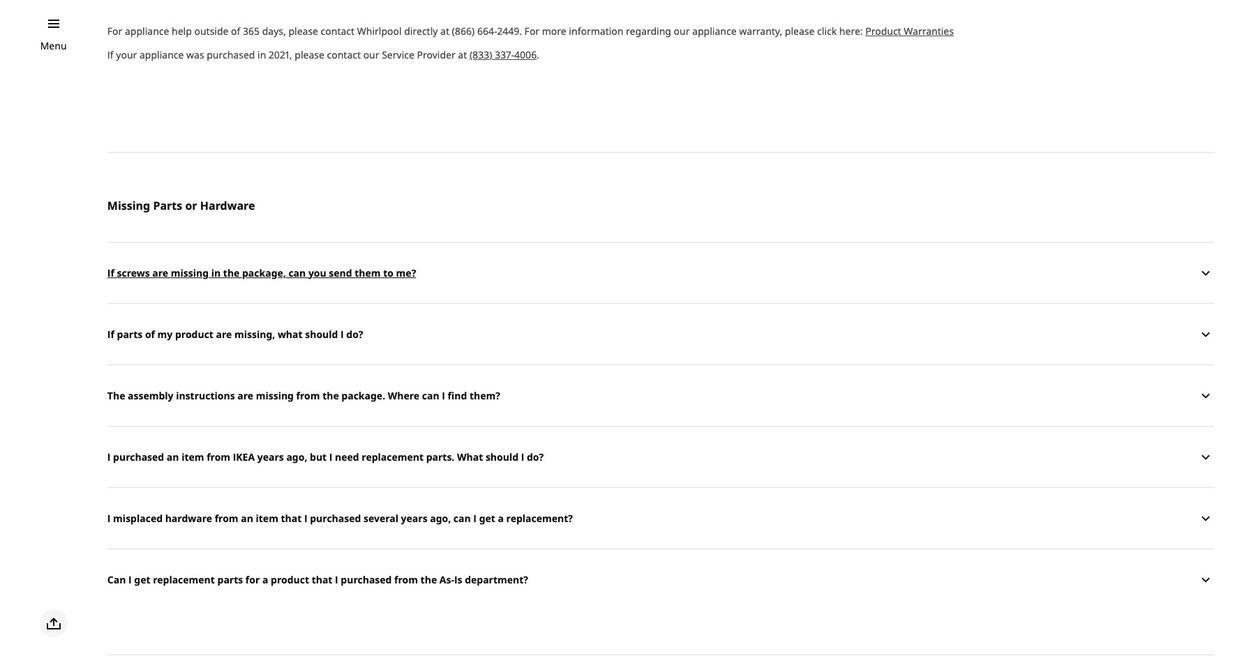 Task type: describe. For each thing, give the bounding box(es) containing it.
1 horizontal spatial in
[[258, 48, 266, 61]]

0 horizontal spatial are
[[152, 266, 168, 280]]

from left ikea
[[207, 451, 230, 464]]

them?
[[470, 389, 500, 402]]

0 vertical spatial our
[[674, 24, 690, 38]]

the
[[107, 389, 125, 402]]

0 horizontal spatial should
[[305, 328, 338, 341]]

2449.
[[497, 24, 522, 38]]

or
[[185, 198, 197, 214]]

but
[[310, 451, 327, 464]]

missing
[[107, 198, 150, 214]]

appliance left warranty,
[[692, 24, 737, 38]]

1 horizontal spatial a
[[498, 512, 504, 525]]

0 horizontal spatial get
[[134, 573, 150, 587]]

1 horizontal spatial replacement
[[362, 451, 424, 464]]

0 horizontal spatial the
[[223, 266, 240, 280]]

if screws are missing in the package, can you send them to me? button
[[107, 242, 1214, 304]]

1 horizontal spatial parts
[[217, 573, 243, 587]]

send
[[329, 266, 352, 280]]

here:
[[839, 24, 863, 38]]

warranties
[[904, 24, 954, 38]]

appliance up your
[[125, 24, 169, 38]]

provider
[[417, 48, 456, 61]]

if for if screws are missing in the package, can you send them to me?
[[107, 266, 114, 280]]

menu button
[[40, 38, 67, 54]]

from right hardware
[[215, 512, 238, 525]]

screws
[[117, 266, 150, 280]]

hardware
[[165, 512, 212, 525]]

i right the "but"
[[329, 451, 333, 464]]

1 horizontal spatial item
[[256, 512, 278, 525]]

directly
[[404, 24, 438, 38]]

product warranties link
[[866, 24, 954, 38]]

(866)
[[452, 24, 475, 38]]

1 horizontal spatial that
[[312, 573, 333, 587]]

them
[[355, 266, 381, 280]]

menu
[[40, 39, 67, 52]]

product inside if parts of my product are missing, what should i do? dropdown button
[[175, 328, 214, 341]]

the inside dropdown button
[[323, 389, 339, 402]]

parts
[[153, 198, 182, 214]]

missing inside dropdown button
[[171, 266, 209, 280]]

0 vertical spatial an
[[167, 451, 179, 464]]

hardware
[[200, 198, 255, 214]]

if screws are missing in the package, can you send them to me?
[[107, 266, 416, 280]]

missing,
[[234, 328, 275, 341]]

please for for appliance help outside of 365 days, please contact whirlpool directly at (866) 664-2449. for more information regarding our appliance warranty, please click here: product warranties
[[289, 24, 318, 38]]

can inside dropdown button
[[422, 389, 439, 402]]

ago, inside i misplaced hardware from an item that i purchased several years ago, can i get a replacement? dropdown button
[[430, 512, 451, 525]]

need
[[335, 451, 359, 464]]

misplaced
[[113, 512, 163, 525]]

664-
[[477, 24, 497, 38]]

0 horizontal spatial parts
[[117, 328, 143, 341]]

warranty,
[[739, 24, 783, 38]]

the assembly instructions are missing from the package. where can i find them? button
[[107, 365, 1214, 426]]

i inside dropdown button
[[442, 389, 445, 402]]

i purchased an item from ikea years ago, but i need replacement parts. what should i do? button
[[107, 426, 1214, 488]]

from inside dropdown button
[[296, 389, 320, 402]]

0 vertical spatial years
[[257, 451, 284, 464]]

1 vertical spatial our
[[363, 48, 379, 61]]

your
[[116, 48, 137, 61]]

4006
[[514, 48, 537, 61]]

i right 'can'
[[128, 573, 132, 587]]

in inside the if screws are missing in the package, can you send them to me? dropdown button
[[211, 266, 221, 280]]

if for if parts of my product are missing, what should i do?
[[107, 328, 114, 341]]

package,
[[242, 266, 286, 280]]

0 vertical spatial do?
[[346, 328, 363, 341]]

ikea
[[233, 451, 255, 464]]

contact for our
[[327, 48, 361, 61]]

department?
[[465, 573, 528, 587]]

can i get replacement parts for a product that i purchased from the as-is department? button
[[107, 549, 1214, 611]]

i misplaced hardware from an item that i purchased several years ago, can i get a replacement?
[[107, 512, 573, 525]]

where
[[388, 389, 420, 402]]

parts.
[[426, 451, 455, 464]]

find
[[448, 389, 467, 402]]

product
[[866, 24, 901, 38]]

i right what on the left of the page
[[341, 328, 344, 341]]

help
[[172, 24, 192, 38]]

0 horizontal spatial at
[[440, 24, 449, 38]]

2021,
[[269, 48, 292, 61]]

outside
[[194, 24, 229, 38]]

days,
[[262, 24, 286, 38]]

click
[[817, 24, 837, 38]]

if for if your appliance was purchased in 2021, please contact our service provider at (833) 337-4006 .
[[107, 48, 114, 61]]

the assembly instructions are missing from the package. where can i find them?
[[107, 389, 500, 402]]

to
[[383, 266, 394, 280]]

several
[[364, 512, 398, 525]]

can i get replacement parts for a product that i purchased from the as-is department?
[[107, 573, 528, 587]]

my
[[157, 328, 173, 341]]

(833)
[[470, 48, 492, 61]]

contact for whirlpool
[[321, 24, 355, 38]]

2 horizontal spatial the
[[421, 573, 437, 587]]

ago, inside i purchased an item from ikea years ago, but i need replacement parts. what should i do? dropdown button
[[286, 451, 307, 464]]

is
[[454, 573, 462, 587]]



Task type: locate. For each thing, give the bounding box(es) containing it.
replacement down hardware
[[153, 573, 215, 587]]

0 horizontal spatial ago,
[[286, 451, 307, 464]]

1 vertical spatial missing
[[256, 389, 294, 402]]

appliance down help
[[140, 48, 184, 61]]

i down the on the bottom left
[[107, 451, 111, 464]]

0 vertical spatial the
[[223, 266, 240, 280]]

0 horizontal spatial our
[[363, 48, 379, 61]]

1 horizontal spatial should
[[486, 451, 519, 464]]

i misplaced hardware from an item that i purchased several years ago, can i get a replacement? button
[[107, 488, 1214, 549]]

2 vertical spatial are
[[237, 389, 253, 402]]

if
[[107, 48, 114, 61], [107, 266, 114, 280], [107, 328, 114, 341]]

1 vertical spatial should
[[486, 451, 519, 464]]

1 horizontal spatial of
[[231, 24, 240, 38]]

do?
[[346, 328, 363, 341], [527, 451, 544, 464]]

in
[[258, 48, 266, 61], [211, 266, 221, 280]]

can left find
[[422, 389, 439, 402]]

years right ikea
[[257, 451, 284, 464]]

from left "package."
[[296, 389, 320, 402]]

product inside can i get replacement parts for a product that i purchased from the as-is department? dropdown button
[[271, 573, 309, 587]]

1 vertical spatial product
[[271, 573, 309, 587]]

should
[[305, 328, 338, 341], [486, 451, 519, 464]]

1 vertical spatial ago,
[[430, 512, 451, 525]]

please right 2021, at top left
[[295, 48, 324, 61]]

0 horizontal spatial that
[[281, 512, 302, 525]]

do? up "package."
[[346, 328, 363, 341]]

1 vertical spatial get
[[134, 573, 150, 587]]

missing parts or hardware
[[107, 198, 255, 214]]

0 horizontal spatial in
[[211, 266, 221, 280]]

missing inside dropdown button
[[256, 389, 294, 402]]

at left (866)
[[440, 24, 449, 38]]

can up is
[[454, 512, 471, 525]]

please right days,
[[289, 24, 318, 38]]

product
[[175, 328, 214, 341], [271, 573, 309, 587]]

parts left for
[[217, 573, 243, 587]]

contact
[[321, 24, 355, 38], [327, 48, 361, 61]]

1 horizontal spatial our
[[674, 24, 690, 38]]

1 horizontal spatial get
[[479, 512, 495, 525]]

purchased
[[207, 48, 255, 61], [113, 451, 164, 464], [310, 512, 361, 525], [341, 573, 392, 587]]

(833) 337-4006 link
[[470, 48, 537, 61]]

337-
[[495, 48, 514, 61]]

0 horizontal spatial replacement
[[153, 573, 215, 587]]

item up for
[[256, 512, 278, 525]]

package.
[[342, 389, 385, 402]]

at
[[440, 24, 449, 38], [458, 48, 467, 61]]

purchased down outside at left
[[207, 48, 255, 61]]

parts
[[117, 328, 143, 341], [217, 573, 243, 587]]

if left screws on the top left of the page
[[107, 266, 114, 280]]

for
[[107, 24, 122, 38], [525, 24, 540, 38]]

0 vertical spatial item
[[182, 451, 204, 464]]

1 horizontal spatial at
[[458, 48, 467, 61]]

0 horizontal spatial a
[[262, 573, 268, 587]]

0 vertical spatial that
[[281, 512, 302, 525]]

3 if from the top
[[107, 328, 114, 341]]

product right my
[[175, 328, 214, 341]]

0 horizontal spatial years
[[257, 451, 284, 464]]

0 horizontal spatial item
[[182, 451, 204, 464]]

i down what
[[473, 512, 477, 525]]

service
[[382, 48, 415, 61]]

the left "package."
[[323, 389, 339, 402]]

i left misplaced
[[107, 512, 111, 525]]

1 horizontal spatial product
[[271, 573, 309, 587]]

as-
[[440, 573, 454, 587]]

get
[[479, 512, 495, 525], [134, 573, 150, 587]]

1 horizontal spatial can
[[422, 389, 439, 402]]

0 horizontal spatial product
[[175, 328, 214, 341]]

years right several
[[401, 512, 428, 525]]

can
[[289, 266, 306, 280], [422, 389, 439, 402], [454, 512, 471, 525]]

heading
[[107, 0, 1214, 7]]

that down the i misplaced hardware from an item that i purchased several years ago, can i get a replacement?
[[312, 573, 333, 587]]

1 horizontal spatial missing
[[256, 389, 294, 402]]

365
[[243, 24, 260, 38]]

if left your
[[107, 48, 114, 61]]

0 vertical spatial parts
[[117, 328, 143, 341]]

from
[[296, 389, 320, 402], [207, 451, 230, 464], [215, 512, 238, 525], [394, 573, 418, 587]]

instructions
[[176, 389, 235, 402]]

2 horizontal spatial can
[[454, 512, 471, 525]]

1 vertical spatial replacement
[[153, 573, 215, 587]]

if your appliance was purchased in 2021, please contact our service provider at (833) 337-4006 .
[[107, 48, 540, 61]]

for
[[246, 573, 260, 587]]

2 for from the left
[[525, 24, 540, 38]]

our right regarding
[[674, 24, 690, 38]]

of inside dropdown button
[[145, 328, 155, 341]]

2 vertical spatial the
[[421, 573, 437, 587]]

more
[[542, 24, 567, 38]]

replacement
[[362, 451, 424, 464], [153, 573, 215, 587]]

0 vertical spatial a
[[498, 512, 504, 525]]

a right for
[[262, 573, 268, 587]]

0 vertical spatial should
[[305, 328, 338, 341]]

an
[[167, 451, 179, 464], [241, 512, 253, 525]]

our down whirlpool
[[363, 48, 379, 61]]

from left as-
[[394, 573, 418, 587]]

are inside dropdown button
[[237, 389, 253, 402]]

1 vertical spatial years
[[401, 512, 428, 525]]

for up your
[[107, 24, 122, 38]]

0 vertical spatial contact
[[321, 24, 355, 38]]

0 horizontal spatial of
[[145, 328, 155, 341]]

1 vertical spatial are
[[216, 328, 232, 341]]

can
[[107, 573, 126, 587]]

i left find
[[442, 389, 445, 402]]

i up can i get replacement parts for a product that i purchased from the as-is department?
[[304, 512, 308, 525]]

1 vertical spatial a
[[262, 573, 268, 587]]

me?
[[396, 266, 416, 280]]

our
[[674, 24, 690, 38], [363, 48, 379, 61]]

should right what on the left of the page
[[305, 328, 338, 341]]

if parts of my product are missing, what should i do?
[[107, 328, 363, 341]]

contact down whirlpool
[[327, 48, 361, 61]]

1 vertical spatial contact
[[327, 48, 361, 61]]

0 horizontal spatial for
[[107, 24, 122, 38]]

1 horizontal spatial are
[[216, 328, 232, 341]]

of
[[231, 24, 240, 38], [145, 328, 155, 341]]

do? up replacement?
[[527, 451, 544, 464]]

you
[[308, 266, 326, 280]]

0 vertical spatial get
[[479, 512, 495, 525]]

0 vertical spatial missing
[[171, 266, 209, 280]]

0 vertical spatial of
[[231, 24, 240, 38]]

information
[[569, 24, 624, 38]]

missing
[[171, 266, 209, 280], [256, 389, 294, 402]]

can left you at left
[[289, 266, 306, 280]]

in left 2021, at top left
[[258, 48, 266, 61]]

1 horizontal spatial do?
[[527, 451, 544, 464]]

0 horizontal spatial an
[[167, 451, 179, 464]]

2 vertical spatial if
[[107, 328, 114, 341]]

.
[[537, 48, 540, 61]]

get right 'can'
[[134, 573, 150, 587]]

are
[[152, 266, 168, 280], [216, 328, 232, 341], [237, 389, 253, 402]]

in left 'package,'
[[211, 266, 221, 280]]

years
[[257, 451, 284, 464], [401, 512, 428, 525]]

1 vertical spatial of
[[145, 328, 155, 341]]

1 horizontal spatial for
[[525, 24, 540, 38]]

1 horizontal spatial years
[[401, 512, 428, 525]]

item left ikea
[[182, 451, 204, 464]]

0 vertical spatial replacement
[[362, 451, 424, 464]]

0 vertical spatial if
[[107, 48, 114, 61]]

i down the i misplaced hardware from an item that i purchased several years ago, can i get a replacement?
[[335, 573, 338, 587]]

whirlpool
[[357, 24, 402, 38]]

what
[[457, 451, 483, 464]]

0 horizontal spatial do?
[[346, 328, 363, 341]]

are left missing,
[[216, 328, 232, 341]]

purchased left several
[[310, 512, 361, 525]]

that up can i get replacement parts for a product that i purchased from the as-is department?
[[281, 512, 302, 525]]

1 vertical spatial item
[[256, 512, 278, 525]]

please for if your appliance was purchased in 2021, please contact our service provider at (833) 337-4006 .
[[295, 48, 324, 61]]

appliance
[[125, 24, 169, 38], [692, 24, 737, 38], [140, 48, 184, 61]]

i purchased an item from ikea years ago, but i need replacement parts. what should i do?
[[107, 451, 544, 464]]

for left more
[[525, 24, 540, 38]]

was
[[186, 48, 204, 61]]

the left 'package,'
[[223, 266, 240, 280]]

contact up if your appliance was purchased in 2021, please contact our service provider at (833) 337-4006 .
[[321, 24, 355, 38]]

1 vertical spatial the
[[323, 389, 339, 402]]

0 vertical spatial at
[[440, 24, 449, 38]]

a left replacement?
[[498, 512, 504, 525]]

an up hardware
[[167, 451, 179, 464]]

1 vertical spatial at
[[458, 48, 467, 61]]

2 horizontal spatial are
[[237, 389, 253, 402]]

1 vertical spatial parts
[[217, 573, 243, 587]]

are right screws on the top left of the page
[[152, 266, 168, 280]]

0 vertical spatial ago,
[[286, 451, 307, 464]]

of left "365"
[[231, 24, 240, 38]]

1 if from the top
[[107, 48, 114, 61]]

0 vertical spatial in
[[258, 48, 266, 61]]

that
[[281, 512, 302, 525], [312, 573, 333, 587]]

are right instructions on the left
[[237, 389, 253, 402]]

purchased up misplaced
[[113, 451, 164, 464]]

what
[[278, 328, 303, 341]]

missing right screws on the top left of the page
[[171, 266, 209, 280]]

1 horizontal spatial an
[[241, 512, 253, 525]]

1 vertical spatial can
[[422, 389, 439, 402]]

assembly
[[128, 389, 173, 402]]

missing down what on the left of the page
[[256, 389, 294, 402]]

a
[[498, 512, 504, 525], [262, 573, 268, 587]]

1 vertical spatial if
[[107, 266, 114, 280]]

1 horizontal spatial ago,
[[430, 512, 451, 525]]

1 for from the left
[[107, 24, 122, 38]]

ago, left the "but"
[[286, 451, 307, 464]]

0 horizontal spatial can
[[289, 266, 306, 280]]

1 vertical spatial that
[[312, 573, 333, 587]]

regarding
[[626, 24, 671, 38]]

parts left my
[[117, 328, 143, 341]]

if inside if parts of my product are missing, what should i do? dropdown button
[[107, 328, 114, 341]]

an right hardware
[[241, 512, 253, 525]]

if parts of my product are missing, what should i do? button
[[107, 304, 1214, 365]]

0 horizontal spatial missing
[[171, 266, 209, 280]]

the
[[223, 266, 240, 280], [323, 389, 339, 402], [421, 573, 437, 587]]

replacement?
[[506, 512, 573, 525]]

1 horizontal spatial the
[[323, 389, 339, 402]]

please
[[289, 24, 318, 38], [785, 24, 815, 38], [295, 48, 324, 61]]

i
[[341, 328, 344, 341], [442, 389, 445, 402], [107, 451, 111, 464], [329, 451, 333, 464], [521, 451, 524, 464], [107, 512, 111, 525], [304, 512, 308, 525], [473, 512, 477, 525], [128, 573, 132, 587], [335, 573, 338, 587]]

of left my
[[145, 328, 155, 341]]

i right what
[[521, 451, 524, 464]]

0 vertical spatial product
[[175, 328, 214, 341]]

1 vertical spatial do?
[[527, 451, 544, 464]]

if left my
[[107, 328, 114, 341]]

the left as-
[[421, 573, 437, 587]]

item
[[182, 451, 204, 464], [256, 512, 278, 525]]

2 if from the top
[[107, 266, 114, 280]]

0 vertical spatial can
[[289, 266, 306, 280]]

product right for
[[271, 573, 309, 587]]

1 vertical spatial in
[[211, 266, 221, 280]]

please left click
[[785, 24, 815, 38]]

for appliance help outside of 365 days, please contact whirlpool directly at (866) 664-2449. for more information regarding our appliance warranty, please click here: product warranties
[[107, 24, 954, 38]]

ago, right several
[[430, 512, 451, 525]]

purchased down several
[[341, 573, 392, 587]]

0 vertical spatial are
[[152, 266, 168, 280]]

at left (833)
[[458, 48, 467, 61]]

if inside the if screws are missing in the package, can you send them to me? dropdown button
[[107, 266, 114, 280]]

get left replacement?
[[479, 512, 495, 525]]

1 vertical spatial an
[[241, 512, 253, 525]]

replacement right need
[[362, 451, 424, 464]]

should right what
[[486, 451, 519, 464]]

2 vertical spatial can
[[454, 512, 471, 525]]



Task type: vqa. For each thing, say whether or not it's contained in the screenshot.
up
no



